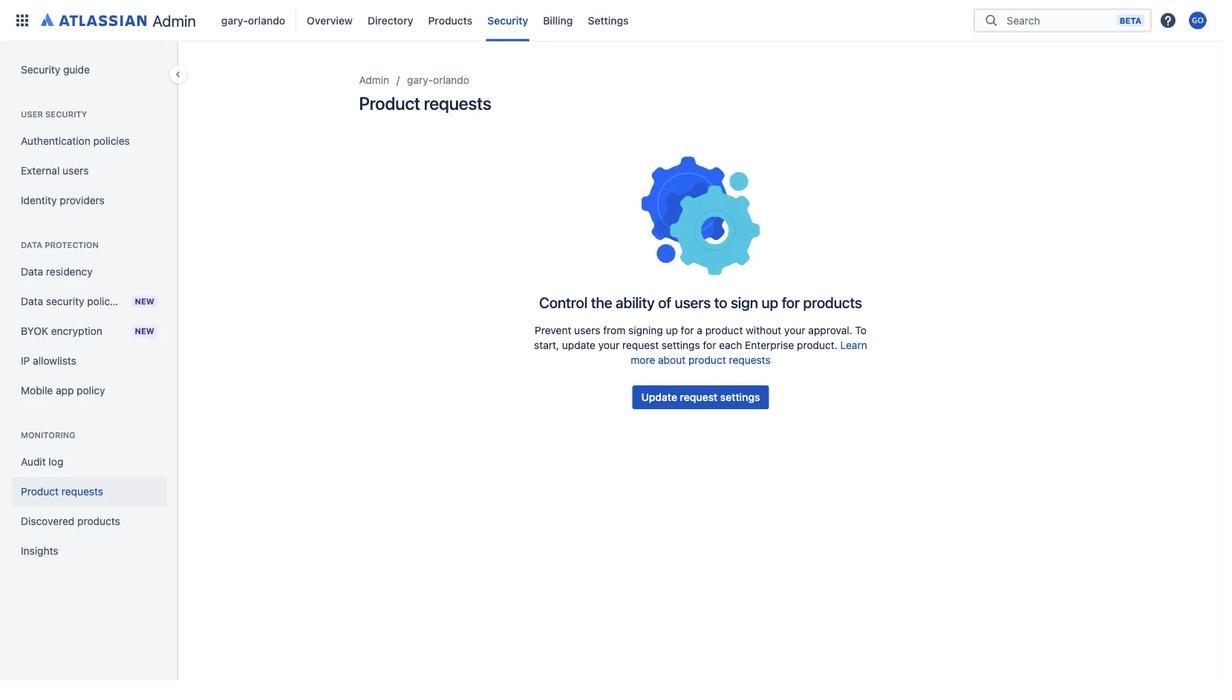 Task type: vqa. For each thing, say whether or not it's contained in the screenshot.
the Premium within the allow only users from certain ip addresses to access your content. ip allowlists are available for products with a premium plan.
no



Task type: describe. For each thing, give the bounding box(es) containing it.
requests inside learn more about product requests
[[729, 354, 771, 366]]

gary- inside global navigation element
[[221, 14, 248, 26]]

ip
[[21, 355, 30, 367]]

app
[[56, 384, 74, 397]]

byok
[[21, 325, 48, 337]]

update request settings
[[641, 391, 760, 403]]

ability
[[616, 293, 655, 311]]

security link
[[483, 9, 533, 32]]

security guide link
[[12, 55, 166, 85]]

0 vertical spatial policies
[[93, 135, 130, 147]]

data for data protection
[[21, 240, 42, 250]]

data residency
[[21, 266, 93, 278]]

1 vertical spatial for
[[681, 324, 694, 336]]

of
[[658, 293, 671, 311]]

to
[[855, 324, 867, 336]]

prevent
[[535, 324, 572, 336]]

identity providers link
[[12, 186, 166, 215]]

request inside prevent users from signing up for a product without your approval. to start, update your request settings for each enterprise product.
[[622, 339, 659, 351]]

data residency link
[[12, 257, 166, 287]]

guide
[[63, 64, 90, 76]]

mobile
[[21, 384, 53, 397]]

settings inside button
[[720, 391, 760, 403]]

mobile app policy link
[[12, 376, 166, 406]]

1 horizontal spatial products
[[803, 293, 862, 311]]

product inside learn more about product requests
[[689, 354, 726, 366]]

log
[[49, 456, 63, 468]]

users for prevent
[[574, 324, 601, 336]]

users for external
[[63, 165, 89, 177]]

security for security guide
[[21, 64, 60, 76]]

discovered products
[[21, 515, 120, 527]]

settings link
[[583, 9, 633, 32]]

enterprise
[[745, 339, 794, 351]]

to
[[714, 293, 727, 311]]

billing
[[543, 14, 573, 26]]

overview
[[307, 14, 353, 26]]

protection
[[45, 240, 99, 250]]

security guide
[[21, 64, 90, 76]]

identity
[[21, 194, 57, 206]]

control the ability of users to sign up for products
[[539, 293, 862, 311]]

directory link
[[363, 9, 418, 32]]

ip allowlists
[[21, 355, 76, 367]]

1 horizontal spatial gary-
[[407, 74, 433, 86]]

products
[[428, 14, 473, 26]]

approval.
[[808, 324, 853, 336]]

overview link
[[302, 9, 357, 32]]

without
[[746, 324, 782, 336]]

admin banner
[[0, 0, 1223, 42]]

1 horizontal spatial product requests
[[359, 93, 491, 114]]

billing link
[[539, 9, 578, 32]]

start,
[[534, 339, 559, 351]]

admin inside global navigation element
[[153, 11, 196, 30]]

orlando inside global navigation element
[[248, 14, 285, 26]]

update
[[562, 339, 596, 351]]

new for data security policies
[[135, 297, 154, 306]]

residency
[[46, 266, 93, 278]]

product requests inside the 'product requests' link
[[21, 485, 103, 498]]

user
[[21, 110, 43, 119]]

1 horizontal spatial gary-orlando
[[407, 74, 469, 86]]

0 vertical spatial product
[[359, 93, 420, 114]]

1 vertical spatial policies
[[87, 295, 124, 308]]

audit
[[21, 456, 46, 468]]

0 vertical spatial requests
[[424, 93, 491, 114]]

2 vertical spatial for
[[703, 339, 716, 351]]

security for user
[[45, 110, 87, 119]]

monitoring
[[21, 430, 75, 440]]

account image
[[1189, 12, 1207, 29]]

1 horizontal spatial admin link
[[359, 71, 389, 89]]

0 horizontal spatial gary-orlando link
[[217, 9, 290, 32]]

authentication policies
[[21, 135, 130, 147]]



Task type: locate. For each thing, give the bounding box(es) containing it.
1 vertical spatial request
[[680, 391, 718, 403]]

data up data residency
[[21, 240, 42, 250]]

1 horizontal spatial settings
[[720, 391, 760, 403]]

1 horizontal spatial gary-orlando link
[[407, 71, 469, 89]]

1 vertical spatial product requests
[[21, 485, 103, 498]]

audit log link
[[12, 447, 166, 477]]

up
[[762, 293, 779, 311], [666, 324, 678, 336]]

request up "more"
[[622, 339, 659, 351]]

allowlists
[[33, 355, 76, 367]]

0 vertical spatial admin
[[153, 11, 196, 30]]

insights
[[21, 545, 58, 557]]

external users
[[21, 165, 89, 177]]

search icon image
[[983, 13, 1001, 28]]

settings up about
[[662, 339, 700, 351]]

0 horizontal spatial request
[[622, 339, 659, 351]]

settings
[[662, 339, 700, 351], [720, 391, 760, 403]]

1 vertical spatial new
[[135, 326, 154, 336]]

up inside prevent users from signing up for a product without your approval. to start, update your request settings for each enterprise product.
[[666, 324, 678, 336]]

gary-orlando
[[221, 14, 285, 26], [407, 74, 469, 86]]

data
[[21, 240, 42, 250], [21, 266, 43, 278], [21, 295, 43, 308]]

2 horizontal spatial for
[[782, 293, 800, 311]]

global navigation element
[[9, 0, 974, 41]]

2 horizontal spatial requests
[[729, 354, 771, 366]]

products
[[803, 293, 862, 311], [77, 515, 120, 527]]

0 vertical spatial gary-
[[221, 14, 248, 26]]

ip allowlists link
[[12, 346, 166, 376]]

1 security from the top
[[45, 110, 87, 119]]

product
[[705, 324, 743, 336], [689, 354, 726, 366]]

1 vertical spatial data
[[21, 266, 43, 278]]

admin link down directory link
[[359, 71, 389, 89]]

prevent users from signing up for a product without your approval. to start, update your request settings for each enterprise product.
[[534, 324, 867, 351]]

policies up external users link
[[93, 135, 130, 147]]

admin
[[153, 11, 196, 30], [359, 74, 389, 86]]

0 horizontal spatial up
[[666, 324, 678, 336]]

control
[[539, 293, 588, 311]]

orlando down products link
[[433, 74, 469, 86]]

0 vertical spatial request
[[622, 339, 659, 351]]

request
[[622, 339, 659, 351], [680, 391, 718, 403]]

discovered
[[21, 515, 75, 527]]

external users link
[[12, 156, 166, 186]]

users
[[63, 165, 89, 177], [675, 293, 711, 311], [574, 324, 601, 336]]

1 horizontal spatial for
[[703, 339, 716, 351]]

security left guide
[[21, 64, 60, 76]]

1 vertical spatial products
[[77, 515, 120, 527]]

0 vertical spatial up
[[762, 293, 779, 311]]

your up product.
[[784, 324, 806, 336]]

update request settings button
[[633, 385, 769, 409]]

data security policies
[[21, 295, 124, 308]]

policies
[[93, 135, 130, 147], [87, 295, 124, 308]]

0 horizontal spatial orlando
[[248, 14, 285, 26]]

1 vertical spatial admin
[[359, 74, 389, 86]]

0 horizontal spatial users
[[63, 165, 89, 177]]

each
[[719, 339, 742, 351]]

0 horizontal spatial your
[[598, 339, 620, 351]]

products link
[[424, 9, 477, 32]]

1 vertical spatial gary-orlando
[[407, 74, 469, 86]]

1 vertical spatial gary-
[[407, 74, 433, 86]]

data left residency
[[21, 266, 43, 278]]

1 new from the top
[[135, 297, 154, 306]]

0 vertical spatial product requests
[[359, 93, 491, 114]]

Search field
[[1003, 7, 1117, 34]]

1 horizontal spatial request
[[680, 391, 718, 403]]

0 vertical spatial security
[[45, 110, 87, 119]]

appswitcher icon image
[[13, 12, 31, 29]]

atlassian image
[[41, 10, 147, 28], [41, 10, 147, 28]]

insights link
[[12, 536, 166, 566]]

new up the ip allowlists link
[[135, 326, 154, 336]]

1 horizontal spatial orlando
[[433, 74, 469, 86]]

policy
[[77, 384, 105, 397]]

1 horizontal spatial your
[[784, 324, 806, 336]]

signing
[[628, 324, 663, 336]]

external
[[21, 165, 60, 177]]

0 horizontal spatial admin
[[153, 11, 196, 30]]

2 vertical spatial requests
[[62, 485, 103, 498]]

identity providers
[[21, 194, 105, 206]]

2 security from the top
[[46, 295, 84, 308]]

1 vertical spatial your
[[598, 339, 620, 351]]

data up the byok
[[21, 295, 43, 308]]

request right update
[[680, 391, 718, 403]]

1 vertical spatial gary-orlando link
[[407, 71, 469, 89]]

new
[[135, 297, 154, 306], [135, 326, 154, 336]]

up right signing
[[666, 324, 678, 336]]

policies down data residency link
[[87, 295, 124, 308]]

0 vertical spatial your
[[784, 324, 806, 336]]

for right sign
[[782, 293, 800, 311]]

0 vertical spatial products
[[803, 293, 862, 311]]

0 vertical spatial for
[[782, 293, 800, 311]]

settings down learn more about product requests
[[720, 391, 760, 403]]

0 horizontal spatial security
[[21, 64, 60, 76]]

discovered products link
[[12, 507, 166, 536]]

new for byok encryption
[[135, 326, 154, 336]]

0 vertical spatial product
[[705, 324, 743, 336]]

byok encryption
[[21, 325, 102, 337]]

1 vertical spatial product
[[689, 354, 726, 366]]

0 vertical spatial data
[[21, 240, 42, 250]]

directory
[[368, 14, 413, 26]]

beta
[[1120, 16, 1142, 25]]

security for data
[[46, 295, 84, 308]]

2 vertical spatial data
[[21, 295, 43, 308]]

1 vertical spatial product
[[21, 485, 59, 498]]

0 vertical spatial security
[[487, 14, 528, 26]]

orlando left the overview
[[248, 14, 285, 26]]

products down the 'product requests' link
[[77, 515, 120, 527]]

user security
[[21, 110, 87, 119]]

learn more about product requests
[[631, 339, 867, 366]]

product inside prevent users from signing up for a product without your approval. to start, update your request settings for each enterprise product.
[[705, 324, 743, 336]]

2 vertical spatial users
[[574, 324, 601, 336]]

the
[[591, 293, 612, 311]]

0 horizontal spatial settings
[[662, 339, 700, 351]]

requests
[[424, 93, 491, 114], [729, 354, 771, 366], [62, 485, 103, 498]]

security up the 'authentication policies'
[[45, 110, 87, 119]]

settings inside prevent users from signing up for a product without your approval. to start, update your request settings for each enterprise product.
[[662, 339, 700, 351]]

help icon image
[[1159, 12, 1177, 29]]

mobile app policy
[[21, 384, 105, 397]]

learn more about product requests link
[[631, 339, 867, 366]]

0 horizontal spatial gary-orlando
[[221, 14, 285, 26]]

for left a
[[681, 324, 694, 336]]

admin link up security guide link
[[36, 9, 202, 32]]

data protection
[[21, 240, 99, 250]]

1 horizontal spatial requests
[[424, 93, 491, 114]]

1 vertical spatial orlando
[[433, 74, 469, 86]]

product requests link
[[12, 477, 166, 507]]

2 horizontal spatial users
[[675, 293, 711, 311]]

gary-
[[221, 14, 248, 26], [407, 74, 433, 86]]

product down prevent users from signing up for a product without your approval. to start, update your request settings for each enterprise product.
[[689, 354, 726, 366]]

your
[[784, 324, 806, 336], [598, 339, 620, 351]]

security
[[487, 14, 528, 26], [21, 64, 60, 76]]

2 data from the top
[[21, 266, 43, 278]]

0 horizontal spatial gary-
[[221, 14, 248, 26]]

security up byok encryption
[[46, 295, 84, 308]]

1 vertical spatial up
[[666, 324, 678, 336]]

1 vertical spatial security
[[21, 64, 60, 76]]

product requests
[[359, 93, 491, 114], [21, 485, 103, 498]]

0 vertical spatial users
[[63, 165, 89, 177]]

new down data residency link
[[135, 297, 154, 306]]

1 horizontal spatial admin
[[359, 74, 389, 86]]

1 vertical spatial security
[[46, 295, 84, 308]]

0 horizontal spatial products
[[77, 515, 120, 527]]

0 vertical spatial gary-orlando
[[221, 14, 285, 26]]

0 vertical spatial gary-orlando link
[[217, 9, 290, 32]]

data for data residency
[[21, 266, 43, 278]]

requests inside the 'product requests' link
[[62, 485, 103, 498]]

encryption
[[51, 325, 102, 337]]

0 vertical spatial new
[[135, 297, 154, 306]]

0 horizontal spatial for
[[681, 324, 694, 336]]

learn
[[841, 339, 867, 351]]

0 vertical spatial settings
[[662, 339, 700, 351]]

sign
[[731, 293, 758, 311]]

products up approval.
[[803, 293, 862, 311]]

update
[[641, 391, 677, 403]]

1 vertical spatial settings
[[720, 391, 760, 403]]

for left each
[[703, 339, 716, 351]]

authentication policies link
[[12, 126, 166, 156]]

gary-orlando link
[[217, 9, 290, 32], [407, 71, 469, 89]]

admin link
[[36, 9, 202, 32], [359, 71, 389, 89]]

security for security
[[487, 14, 528, 26]]

providers
[[60, 194, 105, 206]]

product.
[[797, 339, 838, 351]]

your down from
[[598, 339, 620, 351]]

more
[[631, 354, 655, 366]]

product up each
[[705, 324, 743, 336]]

security left billing
[[487, 14, 528, 26]]

for
[[782, 293, 800, 311], [681, 324, 694, 336], [703, 339, 716, 351]]

1 horizontal spatial up
[[762, 293, 779, 311]]

2 new from the top
[[135, 326, 154, 336]]

data for data security policies
[[21, 295, 43, 308]]

1 horizontal spatial users
[[574, 324, 601, 336]]

security inside global navigation element
[[487, 14, 528, 26]]

request inside the update request settings button
[[680, 391, 718, 403]]

a
[[697, 324, 703, 336]]

1 horizontal spatial security
[[487, 14, 528, 26]]

authentication
[[21, 135, 90, 147]]

users down the 'authentication policies'
[[63, 165, 89, 177]]

settings
[[588, 14, 629, 26]]

3 data from the top
[[21, 295, 43, 308]]

0 horizontal spatial product
[[21, 485, 59, 498]]

0 vertical spatial admin link
[[36, 9, 202, 32]]

security
[[45, 110, 87, 119], [46, 295, 84, 308]]

0 horizontal spatial requests
[[62, 485, 103, 498]]

up right sign
[[762, 293, 779, 311]]

1 horizontal spatial product
[[359, 93, 420, 114]]

gary-orlando inside global navigation element
[[221, 14, 285, 26]]

users left to
[[675, 293, 711, 311]]

0 vertical spatial orlando
[[248, 14, 285, 26]]

1 vertical spatial requests
[[729, 354, 771, 366]]

0 horizontal spatial product requests
[[21, 485, 103, 498]]

1 vertical spatial admin link
[[359, 71, 389, 89]]

1 data from the top
[[21, 240, 42, 250]]

product
[[359, 93, 420, 114], [21, 485, 59, 498]]

1 vertical spatial users
[[675, 293, 711, 311]]

about
[[658, 354, 686, 366]]

users up update
[[574, 324, 601, 336]]

orlando
[[248, 14, 285, 26], [433, 74, 469, 86]]

users inside prevent users from signing up for a product without your approval. to start, update your request settings for each enterprise product.
[[574, 324, 601, 336]]

audit log
[[21, 456, 63, 468]]

from
[[603, 324, 626, 336]]

0 horizontal spatial admin link
[[36, 9, 202, 32]]



